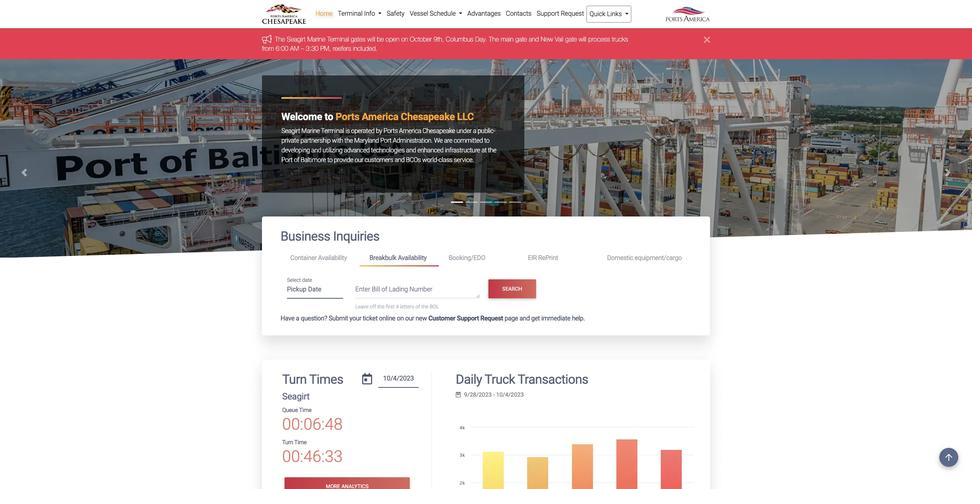 Task type: describe. For each thing, give the bounding box(es) containing it.
of inside seagirt marine terminal is operated by ports america chesapeake under a public- private partnership with the maryland port administration.                         we are committed to developing and utilizing advanced technologies and enhanced infrastructure at the port of baltimore to provide                         our customers and bcos world-class service.
[[294, 156, 299, 164]]

daily truck transactions
[[456, 373, 589, 388]]

breakbulk availability
[[370, 254, 427, 262]]

developing
[[282, 147, 310, 154]]

service.
[[454, 156, 474, 164]]

the right at
[[488, 147, 497, 154]]

search button
[[489, 280, 536, 299]]

vessel schedule
[[410, 10, 458, 17]]

terminal inside the seagirt marine terminal gates will be open on october 9th, columbus day. the main gate and new vail gate will process trucks from 6:00 am – 3:30 pm, reefers included.
[[327, 36, 349, 43]]

bcos
[[406, 156, 421, 164]]

9/28/2023
[[464, 392, 492, 399]]

safety
[[387, 10, 405, 17]]

enhanced
[[418, 147, 444, 154]]

included.
[[353, 45, 378, 52]]

be
[[377, 36, 384, 43]]

vessel
[[410, 10, 428, 17]]

container availability
[[290, 254, 347, 262]]

home
[[316, 10, 333, 17]]

3:30
[[306, 45, 319, 52]]

breakbulk
[[370, 254, 397, 262]]

page
[[505, 315, 518, 323]]

by
[[376, 127, 382, 135]]

breakbulk availability link
[[360, 251, 439, 267]]

new
[[541, 36, 553, 43]]

contacts link
[[504, 6, 534, 22]]

marine inside the seagirt marine terminal gates will be open on october 9th, columbus day. the main gate and new vail gate will process trucks from 6:00 am – 3:30 pm, reefers included.
[[308, 36, 326, 43]]

customers
[[365, 156, 393, 164]]

links
[[607, 10, 622, 18]]

and down administration.
[[406, 147, 416, 154]]

bol
[[430, 304, 439, 310]]

availability for container availability
[[318, 254, 347, 262]]

world-
[[423, 156, 439, 164]]

ticket
[[363, 315, 378, 323]]

0 vertical spatial support
[[537, 10, 560, 17]]

seagirt for seagirt marine terminal is operated by ports america chesapeake under a public- private partnership with the maryland port administration.                         we are committed to developing and utilizing advanced technologies and enhanced infrastructure at the port of baltimore to provide                         our customers and bcos world-class service.
[[282, 127, 300, 135]]

the down is
[[345, 137, 353, 145]]

0 vertical spatial terminal
[[338, 10, 363, 17]]

0 vertical spatial port
[[381, 137, 392, 145]]

seagirt for seagirt
[[282, 392, 310, 402]]

under
[[457, 127, 472, 135]]

home link
[[313, 6, 335, 22]]

request inside "main content"
[[481, 315, 503, 323]]

2 the from the left
[[489, 36, 499, 43]]

1 vertical spatial of
[[382, 286, 388, 294]]

technologies
[[371, 147, 405, 154]]

lading
[[389, 286, 408, 294]]

our inside seagirt marine terminal is operated by ports america chesapeake under a public- private partnership with the maryland port administration.                         we are committed to developing and utilizing advanced technologies and enhanced infrastructure at the port of baltimore to provide                         our customers and bcos world-class service.
[[355, 156, 364, 164]]

a inside "main content"
[[296, 315, 299, 323]]

on inside "main content"
[[397, 315, 404, 323]]

have a question? submit your ticket online on our new customer support request page and get immediate help.
[[281, 315, 585, 323]]

advanced
[[344, 147, 370, 154]]

baltimore
[[301, 156, 326, 164]]

on inside the seagirt marine terminal gates will be open on october 9th, columbus day. the main gate and new vail gate will process trucks from 6:00 am – 3:30 pm, reefers included.
[[401, 36, 408, 43]]

1 will from the left
[[368, 36, 375, 43]]

date
[[302, 277, 312, 283]]

welcome to ports america chesapeake llc
[[282, 111, 474, 123]]

infrastructure
[[445, 147, 480, 154]]

1 the from the left
[[275, 36, 285, 43]]

support request
[[537, 10, 584, 17]]

0 vertical spatial america
[[362, 111, 399, 123]]

transactions
[[518, 373, 589, 388]]

from
[[262, 45, 274, 52]]

leave
[[356, 304, 369, 310]]

a inside seagirt marine terminal is operated by ports america chesapeake under a public- private partnership with the maryland port administration.                         we are committed to developing and utilizing advanced technologies and enhanced infrastructure at the port of baltimore to provide                         our customers and bcos world-class service.
[[473, 127, 477, 135]]

your
[[350, 315, 361, 323]]

and down partnership
[[311, 147, 321, 154]]

00:46:33
[[282, 448, 343, 467]]

safety link
[[384, 6, 407, 22]]

the right off
[[378, 304, 385, 310]]

public-
[[478, 127, 495, 135]]

turn for turn time 00:46:33
[[282, 440, 293, 447]]

quick links
[[590, 10, 624, 18]]

Enter Bill of Lading Number text field
[[356, 285, 480, 299]]

get
[[532, 315, 540, 323]]

gates
[[351, 36, 366, 43]]

terminal info
[[338, 10, 377, 17]]

and left get
[[520, 315, 530, 323]]

we
[[434, 137, 443, 145]]

queue
[[282, 407, 298, 414]]

domestic
[[607, 254, 634, 262]]

eir reprint
[[528, 254, 558, 262]]

10/4/2023
[[496, 392, 524, 399]]

inquiries
[[333, 229, 380, 244]]

administration.
[[393, 137, 433, 145]]

container
[[290, 254, 317, 262]]

with
[[332, 137, 343, 145]]

reefers
[[333, 45, 351, 52]]

eir
[[528, 254, 537, 262]]

pm,
[[320, 45, 331, 52]]

chesapeake inside seagirt marine terminal is operated by ports america chesapeake under a public- private partnership with the maryland port administration.                         we are committed to developing and utilizing advanced technologies and enhanced infrastructure at the port of baltimore to provide                         our customers and bcos world-class service.
[[423, 127, 455, 135]]

schedule
[[430, 10, 456, 17]]

at
[[482, 147, 487, 154]]

contacts
[[506, 10, 532, 17]]

0 vertical spatial to
[[325, 111, 333, 123]]

columbus
[[446, 36, 474, 43]]

2 horizontal spatial of
[[416, 304, 420, 310]]

1 vertical spatial port
[[282, 156, 293, 164]]

maryland
[[354, 137, 379, 145]]

and left the bcos
[[395, 156, 405, 164]]

are
[[444, 137, 453, 145]]



Task type: vqa. For each thing, say whether or not it's contained in the screenshot.
has on the left of the page
no



Task type: locate. For each thing, give the bounding box(es) containing it.
port
[[381, 137, 392, 145], [282, 156, 293, 164]]

1 vertical spatial seagirt
[[282, 127, 300, 135]]

to
[[325, 111, 333, 123], [484, 137, 490, 145], [328, 156, 333, 164]]

advantages
[[468, 10, 501, 17]]

seagirt inside the seagirt marine terminal gates will be open on october 9th, columbus day. the main gate and new vail gate will process trucks from 6:00 am – 3:30 pm, reefers included.
[[287, 36, 306, 43]]

2 vertical spatial of
[[416, 304, 420, 310]]

domestic equipment/cargo link
[[598, 251, 692, 266]]

truck
[[485, 373, 515, 388]]

-
[[493, 392, 495, 399]]

marine up partnership
[[302, 127, 320, 135]]

0 horizontal spatial a
[[296, 315, 299, 323]]

0 horizontal spatial the
[[275, 36, 285, 43]]

time for 00:46:33
[[294, 440, 307, 447]]

day.
[[475, 36, 487, 43]]

1 horizontal spatial port
[[381, 137, 392, 145]]

0 horizontal spatial our
[[355, 156, 364, 164]]

ports right by
[[384, 127, 398, 135]]

the up the "6:00"
[[275, 36, 285, 43]]

2 turn from the top
[[282, 440, 293, 447]]

–
[[301, 45, 304, 52]]

1 vertical spatial marine
[[302, 127, 320, 135]]

have
[[281, 315, 295, 323]]

0 vertical spatial seagirt
[[287, 36, 306, 43]]

eir reprint link
[[519, 251, 598, 266]]

1 vertical spatial chesapeake
[[423, 127, 455, 135]]

committed
[[454, 137, 483, 145]]

1 horizontal spatial america
[[399, 127, 421, 135]]

on down 4
[[397, 315, 404, 323]]

terminal inside seagirt marine terminal is operated by ports america chesapeake under a public- private partnership with the maryland port administration.                         we are committed to developing and utilizing advanced technologies and enhanced infrastructure at the port of baltimore to provide                         our customers and bcos world-class service.
[[321, 127, 344, 135]]

request left the page
[[481, 315, 503, 323]]

booking/edo link
[[439, 251, 519, 266]]

2 availability from the left
[[398, 254, 427, 262]]

first
[[386, 304, 395, 310]]

Select date text field
[[287, 283, 343, 299]]

to up with
[[325, 111, 333, 123]]

seagirt up am
[[287, 36, 306, 43]]

support request link
[[534, 6, 587, 22]]

0 vertical spatial a
[[473, 127, 477, 135]]

enter
[[356, 286, 370, 294]]

seagirt up queue in the bottom left of the page
[[282, 392, 310, 402]]

2 will from the left
[[579, 36, 587, 43]]

the seagirt marine terminal gates will be open on october 9th, columbus day. the main gate and new vail gate will process trucks from 6:00 am – 3:30 pm, reefers included. alert
[[0, 28, 973, 59]]

business inquiries
[[281, 229, 380, 244]]

1 horizontal spatial our
[[405, 315, 414, 323]]

of right letters
[[416, 304, 420, 310]]

question?
[[301, 315, 327, 323]]

enter bill of lading number
[[356, 286, 433, 294]]

none text field inside "main content"
[[379, 373, 419, 389]]

port down "developing"
[[282, 156, 293, 164]]

turn
[[282, 373, 307, 388], [282, 440, 293, 447]]

1 vertical spatial america
[[399, 127, 421, 135]]

quick
[[590, 10, 606, 18]]

turn times
[[282, 373, 343, 388]]

0 vertical spatial on
[[401, 36, 408, 43]]

provide
[[334, 156, 353, 164]]

0 vertical spatial time
[[299, 407, 312, 414]]

1 horizontal spatial a
[[473, 127, 477, 135]]

letters
[[400, 304, 414, 310]]

1 horizontal spatial ports
[[384, 127, 398, 135]]

calendar day image
[[362, 374, 372, 385]]

0 horizontal spatial port
[[282, 156, 293, 164]]

ports america chesapeake image
[[0, 59, 973, 481]]

main
[[501, 36, 514, 43]]

process
[[589, 36, 610, 43]]

2 vertical spatial to
[[328, 156, 333, 164]]

1 horizontal spatial the
[[489, 36, 499, 43]]

of down "developing"
[[294, 156, 299, 164]]

america up administration.
[[399, 127, 421, 135]]

class
[[439, 156, 453, 164]]

support inside "main content"
[[457, 315, 479, 323]]

times
[[309, 373, 343, 388]]

our inside "main content"
[[405, 315, 414, 323]]

1 vertical spatial turn
[[282, 440, 293, 447]]

main content containing 00:06:48
[[256, 217, 717, 490]]

search
[[503, 286, 522, 292]]

availability right breakbulk
[[398, 254, 427, 262]]

4
[[396, 304, 399, 310]]

marine up 3:30
[[308, 36, 326, 43]]

ports
[[336, 111, 360, 123], [384, 127, 398, 135]]

calendar week image
[[456, 392, 461, 398]]

turn for turn times
[[282, 373, 307, 388]]

vail
[[555, 36, 564, 43]]

1 horizontal spatial availability
[[398, 254, 427, 262]]

ports up is
[[336, 111, 360, 123]]

0 vertical spatial turn
[[282, 373, 307, 388]]

domestic equipment/cargo
[[607, 254, 682, 262]]

vessel schedule link
[[407, 6, 465, 22]]

select
[[287, 277, 301, 283]]

select date
[[287, 277, 312, 283]]

time inside queue time 00:06:48
[[299, 407, 312, 414]]

2 vertical spatial seagirt
[[282, 392, 310, 402]]

private
[[282, 137, 299, 145]]

booking/edo
[[449, 254, 486, 262]]

ports inside seagirt marine terminal is operated by ports america chesapeake under a public- private partnership with the maryland port administration.                         we are committed to developing and utilizing advanced technologies and enhanced infrastructure at the port of baltimore to provide                         our customers and bcos world-class service.
[[384, 127, 398, 135]]

0 vertical spatial of
[[294, 156, 299, 164]]

9/28/2023 - 10/4/2023
[[464, 392, 524, 399]]

9th,
[[434, 36, 444, 43]]

turn up queue in the bottom left of the page
[[282, 373, 307, 388]]

2 gate from the left
[[566, 36, 577, 43]]

availability inside breakbulk availability link
[[398, 254, 427, 262]]

of right bill
[[382, 286, 388, 294]]

0 horizontal spatial america
[[362, 111, 399, 123]]

turn inside turn time 00:46:33
[[282, 440, 293, 447]]

our left new
[[405, 315, 414, 323]]

a right under
[[473, 127, 477, 135]]

to down utilizing
[[328, 156, 333, 164]]

advantages link
[[465, 6, 504, 22]]

0 vertical spatial request
[[561, 10, 584, 17]]

help.
[[572, 315, 585, 323]]

1 horizontal spatial gate
[[566, 36, 577, 43]]

0 vertical spatial chesapeake
[[401, 111, 455, 123]]

terminal up reefers
[[327, 36, 349, 43]]

queue time 00:06:48
[[282, 407, 343, 435]]

and
[[529, 36, 539, 43], [311, 147, 321, 154], [406, 147, 416, 154], [395, 156, 405, 164], [520, 315, 530, 323]]

0 vertical spatial ports
[[336, 111, 360, 123]]

will left the be
[[368, 36, 375, 43]]

october
[[410, 36, 432, 43]]

the left "bol"
[[422, 304, 429, 310]]

gate right vail
[[566, 36, 577, 43]]

leave off the first 4 letters of the bol
[[356, 304, 439, 310]]

1 gate from the left
[[516, 36, 527, 43]]

availability inside container availability link
[[318, 254, 347, 262]]

partnership
[[301, 137, 331, 145]]

seagirt up private
[[282, 127, 300, 135]]

am
[[290, 45, 299, 52]]

0 horizontal spatial availability
[[318, 254, 347, 262]]

time inside turn time 00:46:33
[[294, 440, 307, 447]]

1 vertical spatial time
[[294, 440, 307, 447]]

request left 'quick' on the right top of the page
[[561, 10, 584, 17]]

0 horizontal spatial ports
[[336, 111, 360, 123]]

submit
[[329, 315, 348, 323]]

terminal left info
[[338, 10, 363, 17]]

info
[[364, 10, 375, 17]]

the
[[275, 36, 285, 43], [489, 36, 499, 43]]

None text field
[[379, 373, 419, 389]]

1 horizontal spatial will
[[579, 36, 587, 43]]

1 vertical spatial terminal
[[327, 36, 349, 43]]

support up new
[[537, 10, 560, 17]]

will left process
[[579, 36, 587, 43]]

0 horizontal spatial gate
[[516, 36, 527, 43]]

1 horizontal spatial request
[[561, 10, 584, 17]]

terminal up with
[[321, 127, 344, 135]]

1 vertical spatial our
[[405, 315, 414, 323]]

availability down business inquiries
[[318, 254, 347, 262]]

1 horizontal spatial support
[[537, 10, 560, 17]]

0 vertical spatial marine
[[308, 36, 326, 43]]

operated
[[351, 127, 375, 135]]

1 vertical spatial request
[[481, 315, 503, 323]]

to down public-
[[484, 137, 490, 145]]

time up 00:46:33
[[294, 440, 307, 447]]

america
[[362, 111, 399, 123], [399, 127, 421, 135]]

america inside seagirt marine terminal is operated by ports america chesapeake under a public- private partnership with the maryland port administration.                         we are committed to developing and utilizing advanced technologies and enhanced infrastructure at the port of baltimore to provide                         our customers and bcos world-class service.
[[399, 127, 421, 135]]

go to top image
[[940, 449, 959, 468]]

number
[[410, 286, 433, 294]]

0 horizontal spatial request
[[481, 315, 503, 323]]

on right the open at the left
[[401, 36, 408, 43]]

marine inside seagirt marine terminal is operated by ports america chesapeake under a public- private partnership with the maryland port administration.                         we are committed to developing and utilizing advanced technologies and enhanced infrastructure at the port of baltimore to provide                         our customers and bcos world-class service.
[[302, 127, 320, 135]]

1 horizontal spatial of
[[382, 286, 388, 294]]

1 availability from the left
[[318, 254, 347, 262]]

0 horizontal spatial support
[[457, 315, 479, 323]]

support right customer
[[457, 315, 479, 323]]

0 horizontal spatial of
[[294, 156, 299, 164]]

llc
[[457, 111, 474, 123]]

1 vertical spatial a
[[296, 315, 299, 323]]

bullhorn image
[[262, 35, 275, 44]]

chesapeake
[[401, 111, 455, 123], [423, 127, 455, 135]]

seagirt inside seagirt marine terminal is operated by ports america chesapeake under a public- private partnership with the maryland port administration.                         we are committed to developing and utilizing advanced technologies and enhanced infrastructure at the port of baltimore to provide                         our customers and bcos world-class service.
[[282, 127, 300, 135]]

welcome
[[282, 111, 322, 123]]

daily
[[456, 373, 482, 388]]

2 vertical spatial terminal
[[321, 127, 344, 135]]

00:06:48
[[282, 416, 343, 435]]

off
[[370, 304, 376, 310]]

of
[[294, 156, 299, 164], [382, 286, 388, 294], [416, 304, 420, 310]]

1 vertical spatial ports
[[384, 127, 398, 135]]

our down advanced
[[355, 156, 364, 164]]

online
[[379, 315, 396, 323]]

terminal
[[338, 10, 363, 17], [327, 36, 349, 43], [321, 127, 344, 135]]

the seagirt marine terminal gates will be open on october 9th, columbus day. the main gate and new vail gate will process trucks from 6:00 am – 3:30 pm, reefers included. link
[[262, 36, 628, 52]]

gate right main
[[516, 36, 527, 43]]

and inside the seagirt marine terminal gates will be open on october 9th, columbus day. the main gate and new vail gate will process trucks from 6:00 am – 3:30 pm, reefers included.
[[529, 36, 539, 43]]

1 vertical spatial to
[[484, 137, 490, 145]]

seagirt
[[287, 36, 306, 43], [282, 127, 300, 135], [282, 392, 310, 402]]

bill
[[372, 286, 380, 294]]

1 vertical spatial on
[[397, 315, 404, 323]]

open
[[386, 36, 400, 43]]

a right have
[[296, 315, 299, 323]]

the right day.
[[489, 36, 499, 43]]

port up 'technologies' at the left
[[381, 137, 392, 145]]

equipment/cargo
[[635, 254, 682, 262]]

main content
[[256, 217, 717, 490]]

turn up 00:46:33
[[282, 440, 293, 447]]

time right queue in the bottom left of the page
[[299, 407, 312, 414]]

immediate
[[542, 315, 571, 323]]

0 vertical spatial our
[[355, 156, 364, 164]]

time for 00:06:48
[[299, 407, 312, 414]]

1 vertical spatial support
[[457, 315, 479, 323]]

support
[[537, 10, 560, 17], [457, 315, 479, 323]]

close image
[[704, 35, 710, 45]]

1 turn from the top
[[282, 373, 307, 388]]

and left new
[[529, 36, 539, 43]]

america up by
[[362, 111, 399, 123]]

availability for breakbulk availability
[[398, 254, 427, 262]]

trucks
[[612, 36, 628, 43]]

turn time 00:46:33
[[282, 440, 343, 467]]

our
[[355, 156, 364, 164], [405, 315, 414, 323]]

new
[[416, 315, 427, 323]]

customer
[[429, 315, 456, 323]]

is
[[346, 127, 350, 135]]

0 horizontal spatial will
[[368, 36, 375, 43]]

seagirt marine terminal is operated by ports america chesapeake under a public- private partnership with the maryland port administration.                         we are committed to developing and utilizing advanced technologies and enhanced infrastructure at the port of baltimore to provide                         our customers and bcos world-class service.
[[282, 127, 497, 164]]



